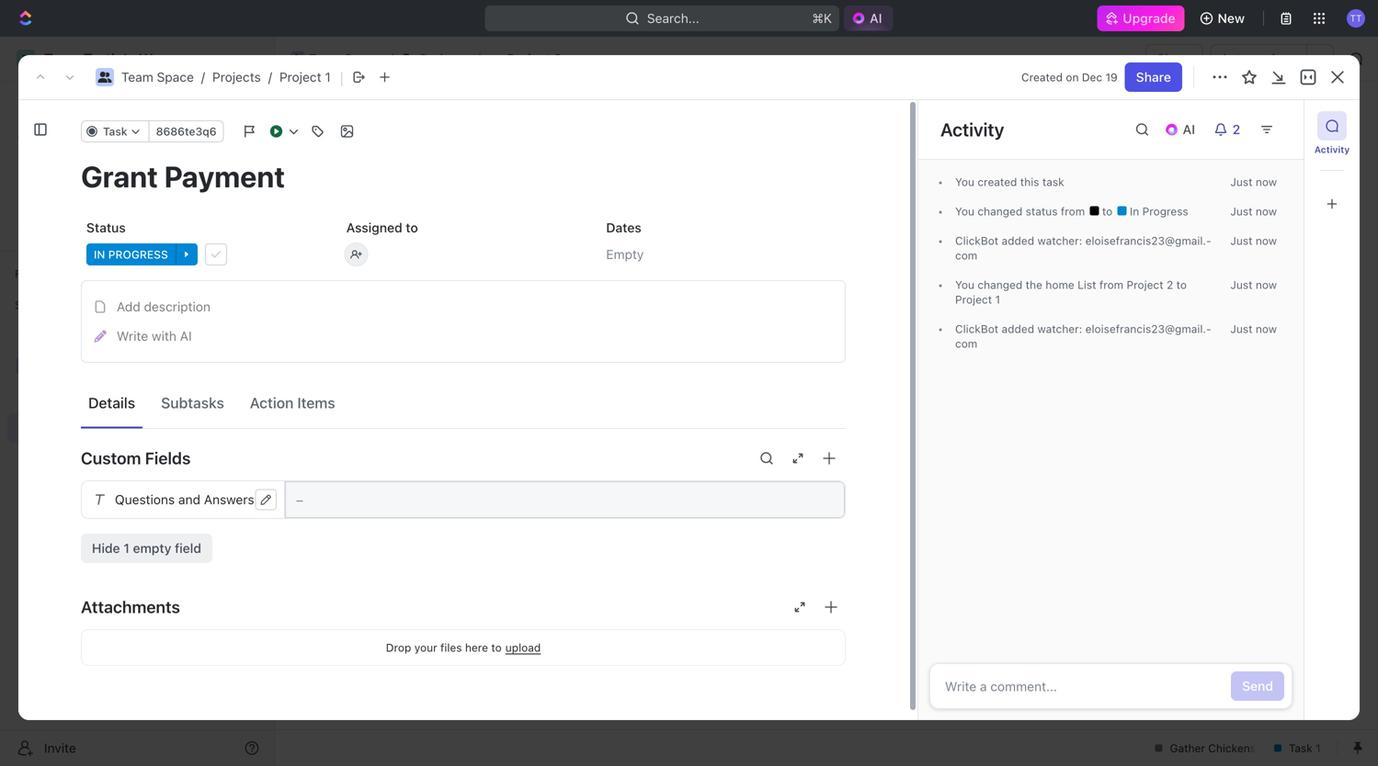 Task type: locate. For each thing, give the bounding box(es) containing it.
progress down assigned to
[[357, 261, 417, 274]]

you
[[955, 176, 975, 188], [955, 205, 975, 218], [955, 279, 975, 291]]

home
[[44, 96, 79, 111]]

changed left the
[[978, 279, 1023, 291]]

1 vertical spatial eloisefrancis23@gmail.
[[1086, 323, 1211, 336]]

add inside add description button
[[117, 299, 140, 314]]

1 you from the top
[[955, 176, 975, 188]]

0 vertical spatial watcher:
[[1038, 234, 1082, 247]]

0 vertical spatial from
[[1061, 205, 1085, 218]]

2 vertical spatial you
[[955, 279, 975, 291]]

1 vertical spatial project 2
[[319, 110, 428, 140]]

0 vertical spatial added
[[1002, 234, 1034, 247]]

2 vertical spatial team
[[44, 358, 76, 373]]

in progress down assigned to
[[343, 261, 417, 274]]

1 horizontal spatial activity
[[1315, 144, 1350, 155]]

from inside you changed the home list from project 2 to project 1
[[1100, 279, 1124, 291]]

1 added watcher: from the top
[[999, 234, 1086, 247]]

added down the
[[1002, 323, 1034, 336]]

1 horizontal spatial team space
[[309, 51, 381, 66]]

ai right ⌘k
[[870, 11, 882, 26]]

0 vertical spatial ai
[[870, 11, 882, 26]]

0 vertical spatial hide
[[954, 217, 979, 229]]

hide
[[954, 217, 979, 229], [92, 541, 120, 556]]

5 just from the top
[[1231, 323, 1253, 336]]

1 vertical spatial added
[[1002, 323, 1034, 336]]

0 horizontal spatial in
[[94, 248, 105, 261]]

inbox
[[44, 127, 76, 143]]

task 2
[[371, 352, 410, 367]]

0 horizontal spatial ai button
[[844, 6, 893, 31]]

1 vertical spatial space
[[157, 69, 194, 85]]

activity inside task sidebar content section
[[941, 119, 1004, 140]]

search...
[[647, 11, 699, 26]]

watcher: down you changed the home list from project 2 to project 1
[[1038, 323, 1082, 336]]

2 vertical spatial ai
[[180, 329, 192, 344]]

hide left empty
[[92, 541, 120, 556]]

0 vertical spatial changed
[[978, 205, 1023, 218]]

added watcher: down the
[[999, 323, 1086, 336]]

team inside team space / projects / project 1 |
[[121, 69, 153, 85]]

changed status from
[[975, 205, 1088, 218]]

task left 1 button
[[371, 352, 398, 367]]

new
[[1218, 11, 1245, 26]]

1 vertical spatial hide
[[92, 541, 120, 556]]

1 vertical spatial ai button
[[1157, 115, 1206, 144]]

task button
[[81, 120, 149, 143]]

changed
[[978, 205, 1023, 218], [978, 279, 1023, 291]]

share
[[1157, 51, 1192, 66], [1136, 69, 1171, 85]]

add up write
[[117, 299, 140, 314]]

0 vertical spatial space
[[344, 51, 381, 66]]

you down you created this task
[[955, 205, 975, 218]]

in progress inside task sidebar content section
[[1127, 205, 1189, 218]]

empty
[[133, 541, 171, 556]]

2 horizontal spatial projects
[[420, 51, 469, 66]]

0 horizontal spatial ai
[[180, 329, 192, 344]]

2 horizontal spatial task
[[1273, 118, 1301, 133]]

1 watcher: from the top
[[1038, 234, 1082, 247]]

ai
[[870, 11, 882, 26], [1183, 122, 1195, 137], [180, 329, 192, 344]]

1 now from the top
[[1256, 176, 1277, 188]]

task inside task dropdown button
[[103, 125, 127, 138]]

0 vertical spatial share
[[1157, 51, 1192, 66]]

0 vertical spatial eloisefrancis23@gmail. com
[[955, 234, 1211, 262]]

1 horizontal spatial task
[[371, 352, 398, 367]]

customize button
[[1198, 165, 1292, 191]]

projects
[[420, 51, 469, 66], [212, 69, 261, 85], [55, 389, 104, 405]]

home
[[1046, 279, 1075, 291]]

0 horizontal spatial progress
[[108, 248, 168, 261]]

1 vertical spatial watcher:
[[1038, 323, 1082, 336]]

to
[[1102, 205, 1116, 218], [406, 220, 418, 235], [1177, 279, 1187, 291], [491, 642, 502, 655]]

1 vertical spatial you
[[955, 205, 975, 218]]

1 vertical spatial add
[[117, 299, 140, 314]]

team space down pencil image
[[44, 358, 117, 373]]

new button
[[1192, 4, 1256, 33]]

0 vertical spatial ai button
[[844, 6, 893, 31]]

project inside team space / projects / project 1 |
[[279, 69, 321, 85]]

you changed the home list from project 2 to project 1
[[955, 279, 1187, 306]]

2 vertical spatial projects
[[55, 389, 104, 405]]

1 vertical spatial eloisefrancis23@gmail. com
[[955, 323, 1211, 350]]

1 changed from the top
[[978, 205, 1023, 218]]

space inside 'sidebar' navigation
[[80, 358, 117, 373]]

you for you
[[955, 205, 975, 218]]

user group image
[[292, 54, 304, 63], [98, 72, 112, 83]]

0 vertical spatial eloisefrancis23@gmail.
[[1086, 234, 1211, 247]]

from right list
[[1100, 279, 1124, 291]]

eloisefrancis23@gmail. com up list
[[955, 234, 1211, 262]]

0 horizontal spatial hide
[[92, 541, 120, 556]]

hide for hide
[[954, 217, 979, 229]]

0 vertical spatial added watcher:
[[999, 234, 1086, 247]]

your
[[414, 642, 437, 655]]

2 eloisefrancis23@gmail. com from the top
[[955, 323, 1211, 350]]

in
[[1130, 205, 1139, 218], [94, 248, 105, 261], [343, 261, 354, 274]]

add for add task
[[1245, 118, 1270, 133]]

1 horizontal spatial projects
[[212, 69, 261, 85]]

team right user group icon
[[44, 358, 76, 373]]

1 vertical spatial projects
[[212, 69, 261, 85]]

ai inside write with ai button
[[180, 329, 192, 344]]

in progress down ai dropdown button
[[1127, 205, 1189, 218]]

created on dec 19
[[1022, 71, 1118, 84]]

team space
[[309, 51, 381, 66], [44, 358, 117, 373]]

1 vertical spatial changed
[[978, 279, 1023, 291]]

in inside dropdown button
[[94, 248, 105, 261]]

19
[[1106, 71, 1118, 84]]

dashboards
[[44, 190, 115, 205]]

1 just now from the top
[[1231, 176, 1277, 188]]

progress
[[1142, 205, 1189, 218], [108, 248, 168, 261], [357, 261, 417, 274]]

tree inside 'sidebar' navigation
[[7, 320, 267, 568]]

eloisefrancis23@gmail. com down you changed the home list from project 2 to project 1
[[955, 323, 1211, 350]]

1 vertical spatial added watcher:
[[999, 323, 1086, 336]]

com
[[955, 234, 1211, 262], [955, 323, 1211, 350]]

tree
[[7, 320, 267, 568]]

status
[[86, 220, 126, 235]]

1 horizontal spatial project 2
[[507, 51, 562, 66]]

0 horizontal spatial task
[[103, 125, 127, 138]]

added down changed status from
[[1002, 234, 1034, 247]]

custom fields button
[[81, 437, 846, 481]]

2 you from the top
[[955, 205, 975, 218]]

1 vertical spatial user group image
[[98, 72, 112, 83]]

you inside you changed the home list from project 2 to project 1
[[955, 279, 975, 291]]

2 changed from the top
[[978, 279, 1023, 291]]

2 horizontal spatial team
[[309, 51, 341, 66]]

empty button
[[601, 238, 846, 271]]

dashboards link
[[7, 183, 267, 212]]

from
[[1061, 205, 1085, 218], [1100, 279, 1124, 291]]

task right 2 dropdown button
[[1273, 118, 1301, 133]]

add up customize
[[1245, 118, 1270, 133]]

1
[[325, 69, 331, 85], [995, 293, 1000, 306], [431, 354, 436, 366], [123, 541, 130, 556]]

projects down pencil image
[[55, 389, 104, 405]]

you down hide button
[[955, 279, 975, 291]]

1 vertical spatial activity
[[1315, 144, 1350, 155]]

to right here
[[491, 642, 502, 655]]

ai button up customize button
[[1157, 115, 1206, 144]]

1 vertical spatial from
[[1100, 279, 1124, 291]]

add task
[[1245, 118, 1301, 133]]

team space inside 'sidebar' navigation
[[44, 358, 117, 373]]

pencil image
[[94, 330, 106, 343]]

2 vertical spatial space
[[80, 358, 117, 373]]

hide inside button
[[954, 217, 979, 229]]

0 horizontal spatial team space
[[44, 358, 117, 373]]

0 horizontal spatial add
[[117, 299, 140, 314]]

0 horizontal spatial from
[[1061, 205, 1085, 218]]

custom fields
[[81, 449, 191, 468]]

added
[[1002, 234, 1034, 247], [1002, 323, 1034, 336]]

2 horizontal spatial ai
[[1183, 122, 1195, 137]]

eloisefrancis23@gmail. up list
[[1086, 234, 1211, 247]]

1 vertical spatial team space
[[44, 358, 117, 373]]

upgrade
[[1123, 11, 1176, 26]]

share button right '19'
[[1125, 63, 1182, 92]]

projects left project 1 link
[[212, 69, 261, 85]]

just now
[[1231, 176, 1277, 188], [1231, 205, 1277, 218], [1231, 234, 1277, 247], [1231, 279, 1277, 291], [1231, 323, 1277, 336]]

1 vertical spatial ai
[[1183, 122, 1195, 137]]

ai button
[[1157, 115, 1206, 144]]

1 inside custom fields element
[[123, 541, 130, 556]]

activity
[[941, 119, 1004, 140], [1315, 144, 1350, 155]]

watcher: down status
[[1038, 234, 1082, 247]]

clickbot
[[955, 234, 999, 247], [955, 323, 999, 336]]

added watcher:
[[999, 234, 1086, 247], [999, 323, 1086, 336]]

inbox link
[[7, 120, 267, 150]]

subtasks
[[161, 394, 224, 412]]

1 horizontal spatial from
[[1100, 279, 1124, 291]]

0 horizontal spatial projects
[[55, 389, 104, 405]]

in progress down status
[[94, 248, 168, 261]]

1 eloisefrancis23@gmail. com from the top
[[955, 234, 1211, 262]]

2
[[554, 51, 562, 66], [407, 110, 423, 140], [1233, 122, 1241, 137], [1167, 279, 1173, 291], [402, 352, 410, 367]]

task
[[1042, 176, 1064, 188]]

progress down ai dropdown button
[[1142, 205, 1189, 218]]

eloisefrancis23@gmail. down list
[[1086, 323, 1211, 336]]

1 eloisefrancis23@gmail. from the top
[[1086, 234, 1211, 247]]

this
[[1020, 176, 1039, 188]]

2 horizontal spatial in progress
[[1127, 205, 1189, 218]]

description
[[144, 299, 211, 314]]

0 horizontal spatial team
[[44, 358, 76, 373]]

ai left 2 dropdown button
[[1183, 122, 1195, 137]]

hide inside custom fields element
[[92, 541, 120, 556]]

0 vertical spatial clickbot
[[955, 234, 999, 247]]

the
[[1026, 279, 1043, 291]]

to down search tasks... text box on the right top
[[1177, 279, 1187, 291]]

8686te3q6 button
[[149, 120, 224, 143]]

3 you from the top
[[955, 279, 975, 291]]

1 inside 1 button
[[431, 354, 436, 366]]

answers
[[204, 492, 254, 508]]

tree containing team space
[[7, 320, 267, 568]]

favorites button
[[7, 263, 82, 285]]

task for task 2
[[371, 352, 398, 367]]

task for task
[[103, 125, 127, 138]]

2 inside dropdown button
[[1233, 122, 1241, 137]]

2 horizontal spatial in
[[1130, 205, 1139, 218]]

team up |
[[309, 51, 341, 66]]

1 horizontal spatial space
[[157, 69, 194, 85]]

projects inside 'sidebar' navigation
[[55, 389, 104, 405]]

0 vertical spatial you
[[955, 176, 975, 188]]

project 1 link
[[279, 69, 331, 85]]

progress inside dropdown button
[[108, 248, 168, 261]]

0 horizontal spatial space
[[80, 358, 117, 373]]

1 horizontal spatial hide
[[954, 217, 979, 229]]

0 vertical spatial activity
[[941, 119, 1004, 140]]

you for you created this task
[[955, 176, 975, 188]]

0 horizontal spatial in progress
[[94, 248, 168, 261]]

to right status
[[1102, 205, 1116, 218]]

2 clickbot from the top
[[955, 323, 999, 336]]

0 vertical spatial com
[[955, 234, 1211, 262]]

share down upgrade
[[1157, 51, 1192, 66]]

just
[[1231, 176, 1253, 188], [1231, 205, 1253, 218], [1231, 234, 1253, 247], [1231, 279, 1253, 291], [1231, 323, 1253, 336]]

share right '19'
[[1136, 69, 1171, 85]]

space
[[344, 51, 381, 66], [157, 69, 194, 85], [80, 358, 117, 373]]

team inside 'sidebar' navigation
[[44, 358, 76, 373]]

2 just from the top
[[1231, 205, 1253, 218]]

user group image up project 1 link
[[292, 54, 304, 63]]

projects link
[[397, 48, 473, 70], [212, 69, 261, 85], [55, 382, 215, 412]]

2 watcher: from the top
[[1038, 323, 1082, 336]]

you left created
[[955, 176, 975, 188]]

1 vertical spatial com
[[955, 323, 1211, 350]]

add inside add task button
[[1245, 118, 1270, 133]]

1 horizontal spatial add
[[1245, 118, 1270, 133]]

com down you changed the home list from project 2 to project 1
[[955, 323, 1211, 350]]

ai right with
[[180, 329, 192, 344]]

projects left project 2 link
[[420, 51, 469, 66]]

1 just from the top
[[1231, 176, 1253, 188]]

from right status
[[1061, 205, 1085, 218]]

details
[[88, 394, 135, 412]]

1 horizontal spatial team
[[121, 69, 153, 85]]

progress down status
[[108, 248, 168, 261]]

1 vertical spatial team
[[121, 69, 153, 85]]

0 horizontal spatial activity
[[941, 119, 1004, 140]]

1 horizontal spatial in progress
[[343, 261, 417, 274]]

3 just now from the top
[[1231, 234, 1277, 247]]

0 horizontal spatial user group image
[[98, 72, 112, 83]]

automations button
[[1211, 45, 1307, 73]]

team
[[309, 51, 341, 66], [121, 69, 153, 85], [44, 358, 76, 373]]

add
[[1245, 118, 1270, 133], [117, 299, 140, 314]]

action
[[250, 394, 294, 412]]

/
[[390, 51, 393, 66], [477, 51, 481, 66], [201, 69, 205, 85], [268, 69, 272, 85]]

Edit task name text field
[[81, 159, 846, 194]]

hide down created
[[954, 217, 979, 229]]

user group image up home link
[[98, 72, 112, 83]]

upload button
[[505, 642, 541, 655]]

share button
[[1146, 44, 1203, 74], [1125, 63, 1182, 92]]

4 just now from the top
[[1231, 279, 1277, 291]]

watcher:
[[1038, 234, 1082, 247], [1038, 323, 1082, 336]]

com up list
[[955, 234, 1211, 262]]

team space up |
[[309, 51, 381, 66]]

task
[[1273, 118, 1301, 133], [103, 125, 127, 138], [371, 352, 398, 367]]

1 horizontal spatial user group image
[[292, 54, 304, 63]]

team up home link
[[121, 69, 153, 85]]

2 horizontal spatial progress
[[1142, 205, 1189, 218]]

1 button
[[413, 351, 439, 369]]

added watcher: down status
[[999, 234, 1086, 247]]

action items
[[250, 394, 335, 412]]

1 horizontal spatial progress
[[357, 261, 417, 274]]

1 vertical spatial clickbot
[[955, 323, 999, 336]]

task down home link
[[103, 125, 127, 138]]

ai button right ⌘k
[[844, 6, 893, 31]]

you for you changed the home list from project 2 to project 1
[[955, 279, 975, 291]]

changed down created
[[978, 205, 1023, 218]]

0 vertical spatial add
[[1245, 118, 1270, 133]]



Task type: describe. For each thing, give the bounding box(es) containing it.
space inside team space / projects / project 1 |
[[157, 69, 194, 85]]

5 now from the top
[[1256, 323, 1277, 336]]

0 vertical spatial team
[[309, 51, 341, 66]]

send button
[[1231, 672, 1284, 702]]

invite
[[44, 741, 76, 756]]

4 now from the top
[[1256, 279, 1277, 291]]

in progress inside dropdown button
[[94, 248, 168, 261]]

changed inside you changed the home list from project 2 to project 1
[[978, 279, 1023, 291]]

write with ai button
[[87, 322, 839, 351]]

attachments
[[81, 598, 180, 617]]

tt
[[1350, 13, 1362, 23]]

hide button
[[947, 212, 986, 234]]

add description
[[117, 299, 211, 314]]

2 added from the top
[[1002, 323, 1034, 336]]

in progress button
[[81, 238, 326, 271]]

home link
[[7, 89, 267, 119]]

in inside task sidebar content section
[[1130, 205, 1139, 218]]

Search tasks... text field
[[1149, 209, 1333, 237]]

1 vertical spatial share
[[1136, 69, 1171, 85]]

0 vertical spatial projects
[[420, 51, 469, 66]]

to inside you changed the home list from project 2 to project 1
[[1177, 279, 1187, 291]]

ai inside ai dropdown button
[[1183, 122, 1195, 137]]

hide 1 empty field
[[92, 541, 201, 556]]

action items button
[[243, 386, 343, 420]]

0 vertical spatial team space
[[309, 51, 381, 66]]

upload
[[505, 642, 541, 655]]

5 just now from the top
[[1231, 323, 1277, 336]]

field
[[175, 541, 201, 556]]

1 inside team space / projects / project 1 |
[[325, 69, 331, 85]]

1 horizontal spatial ai button
[[1157, 115, 1206, 144]]

attachments button
[[81, 586, 846, 630]]

subtasks button
[[154, 386, 232, 420]]

created
[[978, 176, 1017, 188]]

to right assigned
[[406, 220, 418, 235]]

fields
[[145, 449, 191, 468]]

you created this task
[[955, 176, 1064, 188]]

add for add description
[[117, 299, 140, 314]]

activity inside task sidebar navigation tab list
[[1315, 144, 1350, 155]]

0 vertical spatial project 2
[[507, 51, 562, 66]]

send
[[1242, 679, 1273, 694]]

spaces
[[15, 299, 54, 312]]

here
[[465, 642, 488, 655]]

2 com from the top
[[955, 323, 1211, 350]]

assigned to
[[346, 220, 418, 235]]

⌘k
[[812, 11, 832, 26]]

questions
[[115, 492, 175, 508]]

and
[[178, 492, 200, 508]]

upgrade link
[[1097, 6, 1185, 31]]

user group image
[[19, 360, 33, 371]]

empty
[[606, 247, 644, 262]]

2 now from the top
[[1256, 205, 1277, 218]]

with
[[152, 329, 177, 344]]

on
[[1066, 71, 1079, 84]]

1 horizontal spatial in
[[343, 261, 354, 274]]

drop
[[386, 642, 411, 655]]

files
[[440, 642, 462, 655]]

– text field
[[285, 482, 845, 519]]

3 just from the top
[[1231, 234, 1253, 247]]

add description button
[[87, 292, 839, 322]]

0 vertical spatial user group image
[[292, 54, 304, 63]]

details button
[[81, 386, 143, 420]]

2 just now from the top
[[1231, 205, 1277, 218]]

2 inside you changed the home list from project 2 to project 1
[[1167, 279, 1173, 291]]

custom
[[81, 449, 141, 468]]

share button down upgrade
[[1146, 44, 1203, 74]]

task inside add task button
[[1273, 118, 1301, 133]]

task sidebar navigation tab list
[[1312, 111, 1352, 219]]

1 added from the top
[[1002, 234, 1034, 247]]

1 inside you changed the home list from project 2 to project 1
[[995, 293, 1000, 306]]

favorites
[[15, 268, 63, 280]]

8686te3q6
[[156, 125, 217, 138]]

2 horizontal spatial space
[[344, 51, 381, 66]]

1 clickbot from the top
[[955, 234, 999, 247]]

add task button
[[1234, 111, 1312, 141]]

3 now from the top
[[1256, 234, 1277, 247]]

projects inside team space / projects / project 1 |
[[212, 69, 261, 85]]

2 eloisefrancis23@gmail. from the top
[[1086, 323, 1211, 336]]

task sidebar content section
[[914, 100, 1304, 721]]

write
[[117, 329, 148, 344]]

0 horizontal spatial project 2
[[319, 110, 428, 140]]

items
[[297, 394, 335, 412]]

automations
[[1220, 51, 1297, 66]]

assigned
[[346, 220, 402, 235]]

tt button
[[1341, 4, 1371, 33]]

|
[[340, 68, 344, 86]]

2 button
[[1206, 115, 1252, 144]]

list
[[1078, 279, 1096, 291]]

progress inside task sidebar content section
[[1142, 205, 1189, 218]]

write with ai
[[117, 329, 192, 344]]

drop your files here to upload
[[386, 642, 541, 655]]

questions and answers
[[115, 492, 254, 508]]

status
[[1026, 205, 1058, 218]]

custom fields element
[[81, 481, 846, 564]]

project 2 link
[[484, 48, 566, 70]]

dec
[[1082, 71, 1103, 84]]

customize
[[1222, 171, 1286, 186]]

4 just from the top
[[1231, 279, 1253, 291]]

team space / projects / project 1 |
[[121, 68, 344, 86]]

created
[[1022, 71, 1063, 84]]

sidebar navigation
[[0, 37, 275, 767]]

hide for hide 1 empty field
[[92, 541, 120, 556]]

1 com from the top
[[955, 234, 1211, 262]]

dates
[[606, 220, 641, 235]]

2 added watcher: from the top
[[999, 323, 1086, 336]]

1 horizontal spatial ai
[[870, 11, 882, 26]]



Task type: vqa. For each thing, say whether or not it's contained in the screenshot.
Folders button
no



